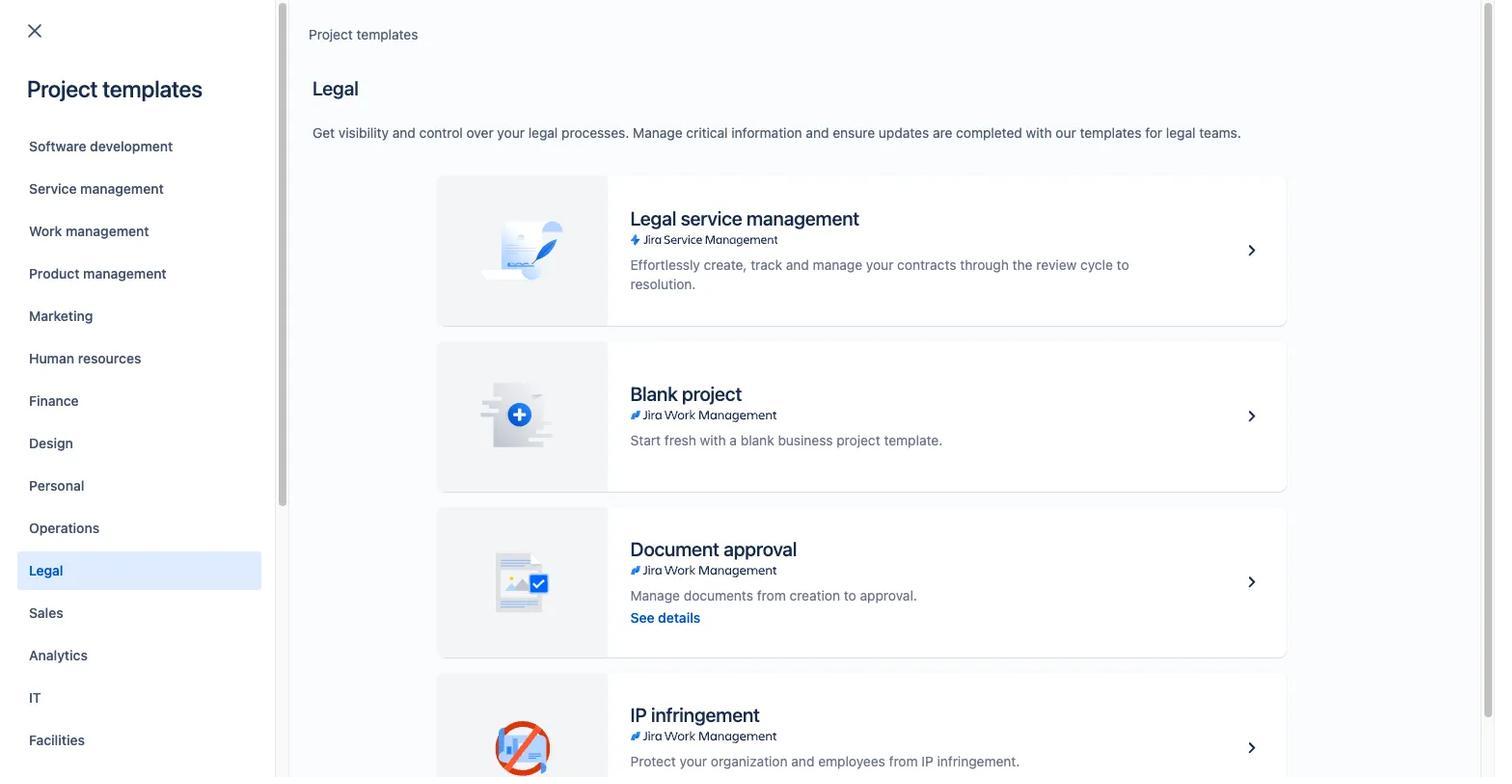 Task type: vqa. For each thing, say whether or not it's contained in the screenshot.
Cancel 'button'
no



Task type: describe. For each thing, give the bounding box(es) containing it.
0 horizontal spatial with
[[700, 432, 726, 449]]

work management button
[[17, 212, 262, 251]]

document approval
[[631, 538, 798, 560]]

a
[[730, 432, 737, 449]]

1 vertical spatial legal
[[631, 208, 677, 230]]

work management
[[29, 223, 149, 239]]

1 legal from the left
[[529, 125, 558, 141]]

protect
[[631, 753, 676, 770]]

lead button
[[845, 192, 907, 214]]

human resources button
[[17, 340, 262, 378]]

business
[[778, 432, 833, 449]]

control
[[419, 125, 463, 141]]

review
[[1037, 257, 1077, 273]]

marketing button
[[17, 297, 262, 336]]

contracts
[[898, 257, 957, 273]]

employees
[[819, 753, 886, 770]]

infringement
[[651, 704, 760, 726]]

0 vertical spatial manage
[[633, 125, 683, 141]]

personal
[[29, 478, 84, 494]]

manage
[[813, 257, 863, 273]]

primary element
[[12, 0, 1129, 54]]

creation
[[790, 587, 841, 604]]

previous image
[[42, 294, 66, 318]]

and left ensure
[[806, 125, 830, 141]]

2 vertical spatial project
[[166, 233, 210, 249]]

marketing
[[29, 308, 93, 324]]

analytics button
[[17, 637, 262, 676]]

management for product management
[[83, 265, 167, 282]]

through
[[961, 257, 1009, 273]]

get
[[313, 125, 335, 141]]

products
[[325, 142, 381, 158]]

document approval image
[[1241, 571, 1264, 595]]

product management
[[29, 265, 167, 282]]

star not my project image
[[47, 231, 70, 254]]

operations
[[29, 520, 100, 537]]

1 horizontal spatial project templates
[[309, 26, 418, 42]]

human
[[29, 350, 74, 367]]

1 vertical spatial project
[[837, 432, 881, 449]]

1 vertical spatial to
[[844, 587, 857, 604]]

resources
[[78, 350, 141, 367]]

name button
[[79, 192, 151, 214]]

legal button
[[17, 552, 262, 591]]

effortlessly
[[631, 257, 701, 273]]

projects
[[39, 79, 121, 106]]

software
[[670, 234, 724, 250]]

all
[[280, 142, 295, 158]]

product management button
[[17, 255, 262, 293]]

design button
[[17, 425, 262, 463]]

development
[[90, 138, 173, 154]]

lead
[[853, 194, 884, 211]]

finance
[[29, 393, 79, 409]]

0 horizontal spatial from
[[757, 587, 786, 604]]

create,
[[704, 257, 747, 273]]

the
[[1013, 257, 1033, 273]]

resolution.
[[631, 276, 696, 292]]

management for work management
[[66, 223, 149, 239]]

not
[[118, 233, 140, 249]]

organization
[[711, 753, 788, 770]]

team-managed software
[[569, 234, 724, 250]]

design
[[29, 435, 73, 452]]

0 vertical spatial ip
[[631, 704, 647, 726]]

software development button
[[17, 127, 262, 166]]

back to projects image
[[23, 19, 46, 42]]

facilities button
[[17, 722, 262, 761]]

facilities
[[29, 733, 85, 749]]

legal service management image
[[1241, 239, 1264, 263]]

see details button
[[631, 609, 701, 628]]

blank project image
[[1241, 405, 1264, 429]]

operations button
[[17, 510, 262, 548]]

managed
[[609, 234, 667, 250]]

0 vertical spatial templates
[[357, 26, 418, 42]]

approval.
[[860, 587, 918, 604]]

management up manage
[[747, 208, 860, 230]]

start
[[631, 432, 661, 449]]

fresh
[[665, 432, 697, 449]]

management for service management
[[80, 180, 164, 197]]



Task type: locate. For each thing, give the bounding box(es) containing it.
and inside effortlessly create, track and manage your contracts through the review cycle to resolution.
[[786, 257, 810, 273]]

over
[[467, 125, 494, 141]]

to right cycle
[[1117, 257, 1130, 273]]

not my project
[[118, 233, 210, 249]]

1 vertical spatial with
[[700, 432, 726, 449]]

your for legal
[[497, 125, 525, 141]]

and left control
[[393, 125, 416, 141]]

legal service management
[[631, 208, 860, 230]]

legal left processes.
[[529, 125, 558, 141]]

it button
[[17, 679, 262, 718]]

name
[[87, 194, 124, 211]]

service
[[681, 208, 743, 230]]

to right creation
[[844, 587, 857, 604]]

1 horizontal spatial to
[[1117, 257, 1130, 273]]

to inside effortlessly create, track and manage your contracts through the review cycle to resolution.
[[1117, 257, 1130, 273]]

are
[[933, 125, 953, 141]]

approval
[[724, 538, 798, 560]]

software
[[29, 138, 86, 154]]

processes.
[[562, 125, 630, 141]]

from left creation
[[757, 587, 786, 604]]

management inside "button"
[[80, 180, 164, 197]]

personal button
[[17, 467, 262, 506]]

blank
[[631, 383, 678, 405]]

with left a
[[700, 432, 726, 449]]

templates
[[357, 26, 418, 42], [103, 75, 203, 102], [1080, 125, 1142, 141]]

2 vertical spatial legal
[[29, 563, 63, 579]]

1 vertical spatial project templates
[[27, 75, 203, 102]]

your
[[497, 125, 525, 141], [867, 257, 894, 273], [680, 753, 708, 770]]

your right over
[[497, 125, 525, 141]]

sales button
[[17, 595, 262, 633]]

human resources
[[29, 350, 141, 367]]

product
[[29, 265, 80, 282]]

start fresh with a blank business project template.
[[631, 432, 943, 449]]

from
[[757, 587, 786, 604], [889, 753, 918, 770]]

finance button
[[17, 382, 262, 421]]

1 horizontal spatial with
[[1026, 125, 1053, 141]]

management down name
[[66, 223, 149, 239]]

management
[[80, 180, 164, 197], [747, 208, 860, 230], [66, 223, 149, 239], [83, 265, 167, 282]]

0 horizontal spatial to
[[844, 587, 857, 604]]

jira
[[299, 142, 322, 158]]

0 vertical spatial project templates
[[309, 26, 418, 42]]

legal up the get
[[313, 77, 359, 99]]

banner
[[0, 0, 1496, 54]]

2 vertical spatial templates
[[1080, 125, 1142, 141]]

None text field
[[41, 137, 230, 164]]

1 vertical spatial ip
[[922, 753, 934, 770]]

effortlessly create, track and manage your contracts through the review cycle to resolution.
[[631, 257, 1130, 292]]

for
[[1146, 125, 1163, 141]]

software development
[[29, 138, 173, 154]]

your right manage
[[867, 257, 894, 273]]

1 horizontal spatial project
[[166, 233, 210, 249]]

analytics
[[29, 648, 88, 664]]

1
[[81, 297, 87, 314]]

my
[[144, 233, 162, 249]]

track
[[751, 257, 783, 273]]

teams.
[[1200, 125, 1242, 141]]

2 horizontal spatial your
[[867, 257, 894, 273]]

legal inside button
[[29, 563, 63, 579]]

0 horizontal spatial project templates
[[27, 75, 203, 102]]

1 vertical spatial manage
[[631, 587, 680, 604]]

1 vertical spatial your
[[867, 257, 894, 273]]

documents
[[684, 587, 754, 604]]

ip infringement image
[[1241, 737, 1264, 761]]

0 horizontal spatial project
[[682, 383, 742, 405]]

0 vertical spatial from
[[757, 587, 786, 604]]

1 vertical spatial templates
[[103, 75, 203, 102]]

your for contracts
[[867, 257, 894, 273]]

service management
[[29, 180, 164, 197]]

Search field
[[1129, 11, 1322, 42]]

updates
[[879, 125, 930, 141]]

2 horizontal spatial templates
[[1080, 125, 1142, 141]]

not my project link
[[87, 231, 383, 254]]

legal right for
[[1167, 125, 1196, 141]]

0 vertical spatial with
[[1026, 125, 1053, 141]]

all jira products
[[280, 142, 381, 158]]

completed
[[957, 125, 1023, 141]]

2 horizontal spatial project
[[309, 26, 353, 42]]

1 vertical spatial from
[[889, 753, 918, 770]]

management down not at the left of the page
[[83, 265, 167, 282]]

legal up sales at bottom left
[[29, 563, 63, 579]]

ip up protect
[[631, 704, 647, 726]]

0 horizontal spatial templates
[[103, 75, 203, 102]]

1 horizontal spatial your
[[680, 753, 708, 770]]

our
[[1056, 125, 1077, 141]]

2 legal from the left
[[1167, 125, 1196, 141]]

sales
[[29, 605, 63, 622]]

legal up team-managed software
[[631, 208, 677, 230]]

0 horizontal spatial your
[[497, 125, 525, 141]]

with
[[1026, 125, 1053, 141], [700, 432, 726, 449]]

2 horizontal spatial legal
[[631, 208, 677, 230]]

management inside button
[[83, 265, 167, 282]]

information
[[732, 125, 803, 141]]

ensure
[[833, 125, 876, 141]]

ip left infringement.
[[922, 753, 934, 770]]

manage left critical on the top left
[[633, 125, 683, 141]]

1 horizontal spatial project
[[837, 432, 881, 449]]

it
[[29, 690, 41, 706]]

blank project
[[631, 383, 742, 405]]

and right 'track'
[[786, 257, 810, 273]]

project up a
[[682, 383, 742, 405]]

1 horizontal spatial from
[[889, 753, 918, 770]]

manage up see details
[[631, 587, 680, 604]]

2 vertical spatial your
[[680, 753, 708, 770]]

open image
[[432, 139, 456, 162]]

details
[[658, 609, 701, 626]]

project
[[309, 26, 353, 42], [27, 75, 98, 102], [166, 233, 210, 249]]

your right protect
[[680, 753, 708, 770]]

0 horizontal spatial legal
[[529, 125, 558, 141]]

legal
[[529, 125, 558, 141], [1167, 125, 1196, 141]]

service management button
[[17, 170, 262, 208]]

ip infringement
[[631, 704, 760, 726]]

work
[[29, 223, 62, 239]]

1 horizontal spatial ip
[[922, 753, 934, 770]]

1 horizontal spatial legal
[[1167, 125, 1196, 141]]

0 horizontal spatial project
[[27, 75, 98, 102]]

infringement.
[[938, 753, 1020, 770]]

management inside button
[[66, 223, 149, 239]]

your inside effortlessly create, track and manage your contracts through the review cycle to resolution.
[[867, 257, 894, 273]]

get visibility and control over your legal processes. manage critical information and ensure updates are completed with our templates for legal teams.
[[313, 125, 1242, 141]]

see
[[631, 609, 655, 626]]

jira work management image
[[631, 408, 777, 424], [631, 408, 777, 424], [631, 563, 777, 579], [631, 563, 777, 579], [631, 729, 777, 745], [631, 729, 777, 745]]

project right business
[[837, 432, 881, 449]]

project templates link
[[309, 23, 418, 46]]

blank
[[741, 432, 775, 449]]

manage
[[633, 125, 683, 141], [631, 587, 680, 604]]

team-
[[569, 234, 609, 250]]

0 vertical spatial project
[[309, 26, 353, 42]]

and left the employees
[[792, 753, 815, 770]]

1 horizontal spatial legal
[[313, 77, 359, 99]]

see details
[[631, 609, 701, 626]]

template.
[[885, 432, 943, 449]]

0 horizontal spatial legal
[[29, 563, 63, 579]]

jira service management image
[[631, 233, 778, 248], [631, 233, 778, 248]]

1 horizontal spatial templates
[[357, 26, 418, 42]]

management down development
[[80, 180, 164, 197]]

document
[[631, 538, 720, 560]]

0 vertical spatial your
[[497, 125, 525, 141]]

ip
[[631, 704, 647, 726], [922, 753, 934, 770]]

protect your organization and employees from ip infringement.
[[631, 753, 1020, 770]]

from right the employees
[[889, 753, 918, 770]]

0 vertical spatial to
[[1117, 257, 1130, 273]]

1 button
[[69, 291, 99, 321]]

with left "our"
[[1026, 125, 1053, 141]]

critical
[[687, 125, 728, 141]]

0 vertical spatial project
[[682, 383, 742, 405]]

service
[[29, 180, 77, 197]]

0 horizontal spatial ip
[[631, 704, 647, 726]]

visibility
[[339, 125, 389, 141]]

0 vertical spatial legal
[[313, 77, 359, 99]]

1 vertical spatial project
[[27, 75, 98, 102]]



